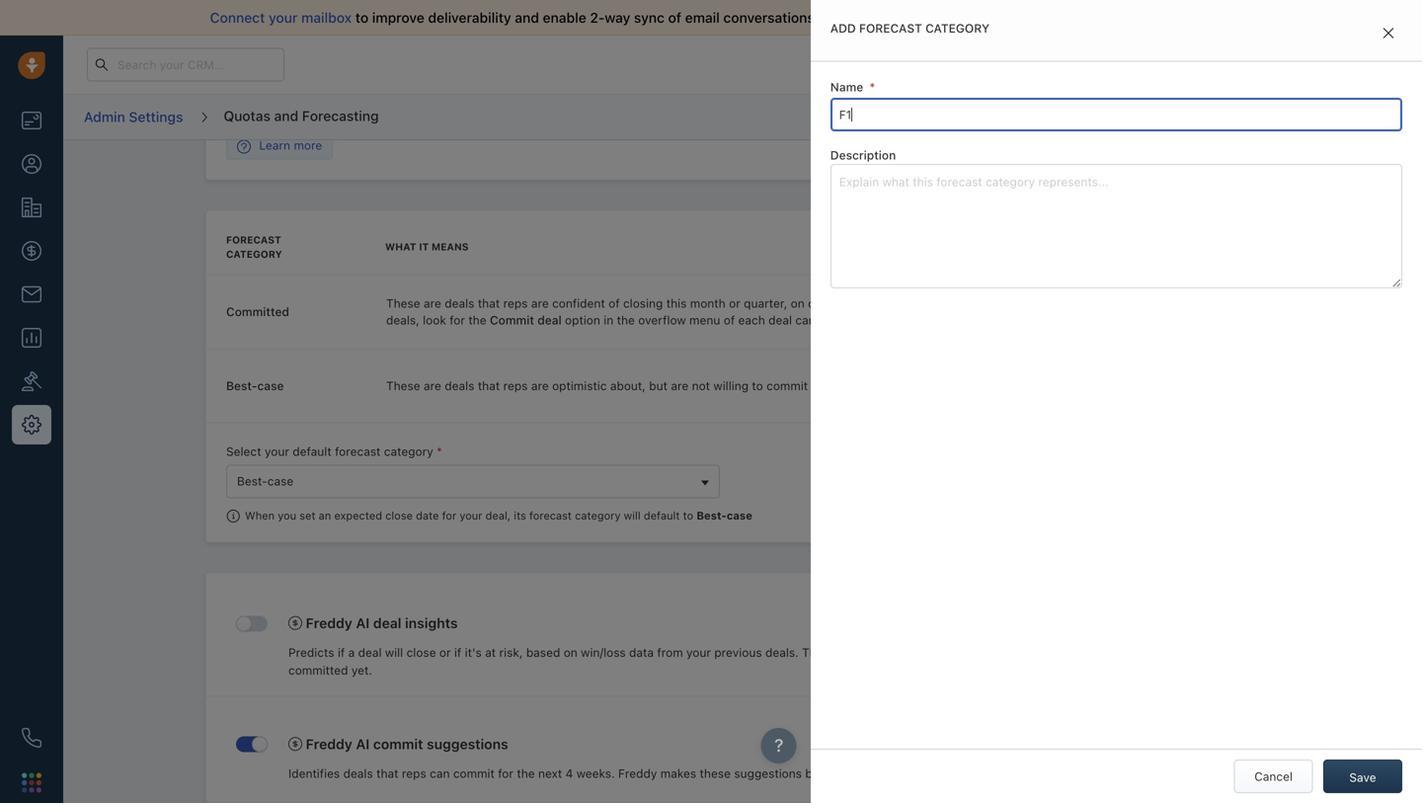 Task type: vqa. For each thing, say whether or not it's contained in the screenshot.
configured
no



Task type: locate. For each thing, give the bounding box(es) containing it.
these
[[386, 296, 421, 310], [386, 379, 421, 393], [802, 646, 837, 660]]

forecast left *
[[335, 445, 381, 459]]

on up card.
[[791, 296, 805, 310]]

deals. right previous
[[766, 646, 799, 660]]

of right sync at the left top of page
[[669, 9, 682, 26]]

expected right before
[[884, 296, 936, 310]]

admin
[[84, 108, 125, 125]]

in right option
[[604, 313, 614, 327]]

best-case inside button
[[237, 474, 294, 488]]

0 vertical spatial and
[[515, 9, 539, 26]]

0 horizontal spatial will
[[385, 646, 403, 660]]

based right risk,
[[526, 646, 561, 660]]

ai for commit
[[356, 736, 370, 752]]

suggestions right 'these' in the bottom of the page
[[735, 767, 802, 780]]

0 vertical spatial on
[[791, 296, 805, 310]]

your right select
[[265, 445, 289, 459]]

connect your mailbox to improve deliverability and enable 2-way sync of email conversations. import all your sales data so you don't have to start from scratch.
[[210, 9, 1247, 26]]

1 horizontal spatial of
[[669, 9, 682, 26]]

name
[[831, 80, 864, 94]]

each
[[739, 313, 766, 327]]

deliverability
[[428, 9, 512, 26]]

1 vertical spatial case
[[268, 474, 294, 488]]

0 vertical spatial for
[[450, 313, 465, 327]]

add forecast category
[[831, 21, 990, 35]]

best-case up when
[[237, 474, 294, 488]]

0 horizontal spatial or
[[440, 646, 451, 660]]

identifies
[[289, 767, 340, 780]]

1 vertical spatial on
[[564, 646, 578, 660]]

deals,
[[386, 313, 420, 327]]

data inside 'predicts if a deal will close or if it's at risk, based on win/loss data from your previous deals. these predictions help managers alert their reps to promising deals that are not committed yet.'
[[629, 646, 654, 660]]

expected right an
[[334, 510, 382, 522]]

are down look
[[424, 379, 442, 393]]

are left optimistic
[[531, 379, 549, 393]]

0 vertical spatial yet.
[[835, 379, 856, 393]]

your left previous
[[687, 646, 711, 660]]

look
[[423, 313, 446, 327]]

for
[[450, 313, 465, 327], [442, 510, 457, 522], [498, 767, 514, 780]]

you
[[1010, 9, 1033, 26], [278, 510, 297, 522]]

send email image
[[1238, 59, 1252, 71]]

these down deals,
[[386, 379, 421, 393]]

1 horizontal spatial on
[[791, 296, 805, 310]]

1 vertical spatial data
[[629, 646, 654, 660]]

on
[[791, 296, 805, 310], [564, 646, 578, 660], [843, 767, 857, 780]]

or
[[729, 296, 741, 310], [808, 296, 820, 310], [440, 646, 451, 660]]

deal left insights
[[373, 615, 402, 632]]

help
[[906, 646, 930, 660]]

1 ai from the top
[[356, 615, 370, 632]]

are up look
[[424, 296, 442, 310]]

2 horizontal spatial or
[[808, 296, 820, 310]]

dialog
[[811, 0, 1423, 803]]

when
[[245, 510, 275, 522]]

best-case button
[[226, 465, 720, 499]]

these left predictions
[[802, 646, 837, 660]]

forecast
[[226, 234, 281, 246]]

0 vertical spatial will
[[624, 510, 641, 522]]

0 vertical spatial best-case
[[226, 379, 284, 393]]

from right win/loss in the left of the page
[[657, 646, 683, 660]]

freddy
[[306, 615, 353, 632], [306, 736, 353, 752], [619, 767, 657, 780]]

1 vertical spatial these
[[386, 379, 421, 393]]

and up learn more
[[274, 108, 299, 124]]

so
[[991, 9, 1006, 26]]

forecast category
[[226, 234, 282, 260]]

based
[[526, 646, 561, 660], [806, 767, 840, 780]]

import
[[823, 9, 866, 26]]

can
[[430, 767, 450, 780]]

a
[[348, 646, 355, 660]]

explore
[[1061, 57, 1103, 71]]

0 vertical spatial in
[[972, 58, 981, 71]]

close for predicts if a deal will close or if it's at risk, based on win/loss data from your previous deals. these predictions help managers alert their reps to promising deals that are not committed yet.
[[407, 646, 436, 660]]

1 vertical spatial ai
[[356, 736, 370, 752]]

0 horizontal spatial not
[[692, 379, 710, 393]]

default
[[293, 445, 332, 459], [644, 510, 680, 522]]

reps
[[504, 296, 528, 310], [504, 379, 528, 393], [1049, 646, 1074, 660], [402, 767, 427, 780]]

0 horizontal spatial yet.
[[352, 664, 372, 678]]

1 horizontal spatial not
[[1230, 646, 1248, 660]]

more
[[294, 139, 322, 152]]

close down insights
[[407, 646, 436, 660]]

ai right deal image
[[356, 736, 370, 752]]

category up your trial ends in 21 days
[[926, 21, 990, 35]]

1 vertical spatial yet.
[[352, 664, 372, 678]]

0 horizontal spatial expected
[[334, 510, 382, 522]]

0 horizontal spatial suggestions
[[427, 736, 509, 752]]

0 horizontal spatial on
[[564, 646, 578, 660]]

next
[[539, 767, 562, 780]]

1 horizontal spatial based
[[806, 767, 840, 780]]

what it means
[[385, 241, 469, 253]]

ai right deal icon
[[356, 615, 370, 632]]

cancel button
[[1235, 760, 1314, 793]]

0 horizontal spatial forecast
[[335, 445, 381, 459]]

not inside 'predicts if a deal will close or if it's at risk, based on win/loss data from your previous deals. these predictions help managers alert their reps to promising deals that are not committed yet.'
[[1230, 646, 1248, 660]]

1 vertical spatial close
[[386, 510, 413, 522]]

forecast right its
[[530, 510, 572, 522]]

based inside 'predicts if a deal will close or if it's at risk, based on win/loss data from your previous deals. these predictions help managers alert their reps to promising deals that are not committed yet.'
[[526, 646, 561, 660]]

deals. right current in the right bottom of the page
[[1095, 767, 1128, 780]]

for left next
[[498, 767, 514, 780]]

0 horizontal spatial based
[[526, 646, 561, 660]]

yet. down a
[[352, 664, 372, 678]]

learn more link
[[227, 137, 332, 154]]

2 horizontal spatial of
[[724, 313, 735, 327]]

are
[[424, 296, 442, 310], [531, 296, 549, 310], [424, 379, 442, 393], [531, 379, 549, 393], [671, 379, 689, 393], [1209, 646, 1226, 660]]

1 vertical spatial deals.
[[1095, 767, 1128, 780]]

trial
[[920, 58, 940, 71]]

0 horizontal spatial deals.
[[766, 646, 799, 660]]

data right win/loss in the left of the page
[[629, 646, 654, 660]]

reps up commit
[[504, 296, 528, 310]]

these
[[700, 767, 731, 780]]

0 vertical spatial ai
[[356, 615, 370, 632]]

0 vertical spatial freddy
[[306, 615, 353, 632]]

for right date
[[442, 510, 457, 522]]

1 vertical spatial of
[[609, 296, 620, 310]]

2 horizontal spatial forecast
[[860, 21, 923, 35]]

on left 'past'
[[843, 767, 857, 780]]

1 if from the left
[[338, 646, 345, 660]]

deal inside 'predicts if a deal will close or if it's at risk, based on win/loss data from your previous deals. these predictions help managers alert their reps to promising deals that are not committed yet.'
[[358, 646, 382, 660]]

1 vertical spatial in
[[604, 313, 614, 327]]

add
[[831, 21, 856, 35]]

if left a
[[338, 646, 345, 660]]

best-case up select
[[226, 379, 284, 393]]

category
[[926, 21, 990, 35], [226, 248, 282, 260], [384, 445, 434, 459], [575, 510, 621, 522]]

forecast up your
[[860, 21, 923, 35]]

freddy for freddy ai deal insights
[[306, 615, 353, 632]]

0 horizontal spatial if
[[338, 646, 345, 660]]

1 vertical spatial default
[[644, 510, 680, 522]]

freddy up identifies
[[306, 736, 353, 752]]

deal right a
[[358, 646, 382, 660]]

yet. inside 'predicts if a deal will close or if it's at risk, based on win/loss data from your previous deals. these predictions help managers alert their reps to promising deals that are not committed yet.'
[[352, 664, 372, 678]]

makes
[[661, 767, 697, 780]]

0 vertical spatial close
[[939, 296, 969, 310]]

this
[[667, 296, 687, 310]]

2 horizontal spatial and
[[921, 767, 942, 780]]

deal left option
[[538, 313, 562, 327]]

0 horizontal spatial in
[[604, 313, 614, 327]]

connect your mailbox link
[[210, 9, 356, 26]]

reps inside 'predicts if a deal will close or if it's at risk, based on win/loss data from your previous deals. these predictions help managers alert their reps to promising deals that are not committed yet.'
[[1049, 646, 1074, 660]]

2 horizontal spatial on
[[843, 767, 857, 780]]

quotas and forecasting
[[224, 108, 379, 124]]

cancel
[[1255, 770, 1293, 784]]

close inside 'predicts if a deal will close or if it's at risk, based on win/loss data from your previous deals. these predictions help managers alert their reps to promising deals that are not committed yet.'
[[407, 646, 436, 660]]

deal image
[[289, 615, 302, 632]]

and left enable
[[515, 9, 539, 26]]

1 vertical spatial forecast
[[335, 445, 381, 459]]

freddy left makes
[[619, 767, 657, 780]]

of left closing
[[609, 296, 620, 310]]

0 vertical spatial these
[[386, 296, 421, 310]]

reps right their
[[1049, 646, 1074, 660]]

2 vertical spatial of
[[724, 313, 735, 327]]

close left date
[[386, 510, 413, 522]]

these inside 'predicts if a deal will close or if it's at risk, based on win/loss data from your previous deals. these predictions help managers alert their reps to promising deals that are not committed yet.'
[[802, 646, 837, 660]]

these inside these are deals that reps are confident of closing this month or quarter, on or before the expected close date. to commit deals, look for the
[[386, 296, 421, 310]]

data
[[958, 9, 987, 26], [629, 646, 654, 660]]

previous
[[715, 646, 762, 660]]

deals right "promising"
[[1150, 646, 1180, 660]]

freddy right deal icon
[[306, 615, 353, 632]]

0 horizontal spatial default
[[293, 445, 332, 459]]

2 vertical spatial forecast
[[530, 510, 572, 522]]

improve
[[372, 9, 425, 26]]

or left it's
[[440, 646, 451, 660]]

in left 21
[[972, 58, 981, 71]]

suggestions up can
[[427, 736, 509, 752]]

willing
[[714, 379, 749, 393]]

0 horizontal spatial data
[[629, 646, 654, 660]]

that up commit
[[478, 296, 500, 310]]

0 vertical spatial based
[[526, 646, 561, 660]]

from right start
[[1160, 9, 1191, 26]]

category left *
[[384, 445, 434, 459]]

0 vertical spatial data
[[958, 9, 987, 26]]

these up deals,
[[386, 296, 421, 310]]

2 vertical spatial freddy
[[619, 767, 657, 780]]

committed
[[289, 664, 348, 678]]

1 horizontal spatial in
[[972, 58, 981, 71]]

for right look
[[450, 313, 465, 327]]

mailbox
[[301, 9, 352, 26]]

1 horizontal spatial from
[[1160, 9, 1191, 26]]

1 vertical spatial from
[[657, 646, 683, 660]]

0 horizontal spatial you
[[278, 510, 297, 522]]

managers
[[933, 646, 988, 660]]

2 vertical spatial best-
[[697, 510, 727, 522]]

deal,
[[486, 510, 511, 522]]

Enter a name text field
[[831, 98, 1403, 131]]

1 horizontal spatial expected
[[884, 296, 936, 310]]

1 horizontal spatial suggestions
[[735, 767, 802, 780]]

0 horizontal spatial and
[[274, 108, 299, 124]]

1 horizontal spatial and
[[515, 9, 539, 26]]

or up each
[[729, 296, 741, 310]]

1 horizontal spatial or
[[729, 296, 741, 310]]

you right so
[[1010, 9, 1033, 26]]

2 vertical spatial for
[[498, 767, 514, 780]]

1 vertical spatial will
[[385, 646, 403, 660]]

are up commit
[[531, 296, 549, 310]]

deal down quarter,
[[769, 313, 793, 327]]

1 vertical spatial not
[[1230, 646, 1248, 660]]

on left win/loss in the left of the page
[[564, 646, 578, 660]]

based left 'past'
[[806, 767, 840, 780]]

the
[[863, 296, 881, 310], [469, 313, 487, 327], [617, 313, 635, 327], [517, 767, 535, 780]]

best-case
[[226, 379, 284, 393], [237, 474, 294, 488]]

select
[[226, 445, 261, 459]]

2 vertical spatial close
[[407, 646, 436, 660]]

1 vertical spatial best-case
[[237, 474, 294, 488]]

deals. inside 'predicts if a deal will close or if it's at risk, based on win/loss data from your previous deals. these predictions help managers alert their reps to promising deals that are not committed yet.'
[[766, 646, 799, 660]]

1 horizontal spatial forecast
[[530, 510, 572, 522]]

that inside 'predicts if a deal will close or if it's at risk, based on win/loss data from your previous deals. these predictions help managers alert their reps to promising deals that are not committed yet.'
[[1183, 646, 1205, 660]]

0 vertical spatial deals.
[[766, 646, 799, 660]]

1 vertical spatial freddy
[[306, 736, 353, 752]]

are right "promising"
[[1209, 646, 1226, 660]]

data left so
[[958, 9, 987, 26]]

menu
[[690, 313, 721, 327]]

0 vertical spatial you
[[1010, 9, 1033, 26]]

in
[[972, 58, 981, 71], [604, 313, 614, 327], [1038, 767, 1048, 780]]

risk,
[[500, 646, 523, 660]]

best- inside button
[[237, 474, 268, 488]]

close for when you set an expected close date for your deal, its forecast category will default to best-case
[[386, 510, 413, 522]]

all
[[870, 9, 884, 26]]

your
[[269, 9, 298, 26], [888, 9, 917, 26], [265, 445, 289, 459], [460, 510, 483, 522], [687, 646, 711, 660]]

category down forecast at left
[[226, 248, 282, 260]]

0 horizontal spatial of
[[609, 296, 620, 310]]

1 horizontal spatial if
[[454, 646, 462, 660]]

it
[[419, 241, 429, 253]]

deal image
[[289, 736, 302, 752]]

way
[[605, 9, 631, 26]]

to
[[356, 9, 369, 26], [1109, 9, 1122, 26], [752, 379, 764, 393], [683, 510, 694, 522], [1077, 646, 1088, 660]]

you left set
[[278, 510, 297, 522]]

1 horizontal spatial you
[[1010, 9, 1033, 26]]

1 vertical spatial best-
[[237, 474, 268, 488]]

the left commit
[[469, 313, 487, 327]]

1 horizontal spatial default
[[644, 510, 680, 522]]

2 vertical spatial these
[[802, 646, 837, 660]]

yet. right the 'just'
[[835, 379, 856, 393]]

2 ai from the top
[[356, 736, 370, 752]]

2 horizontal spatial in
[[1038, 767, 1048, 780]]

in left current in the right bottom of the page
[[1038, 767, 1048, 780]]

0 horizontal spatial from
[[657, 646, 683, 660]]

1 horizontal spatial data
[[958, 9, 987, 26]]

your right all
[[888, 9, 917, 26]]

category right its
[[575, 510, 621, 522]]

or up card.
[[808, 296, 820, 310]]

for inside these are deals that reps are confident of closing this month or quarter, on or before the expected close date. to commit deals, look for the
[[450, 313, 465, 327]]

of inside these are deals that reps are confident of closing this month or quarter, on or before the expected close date. to commit deals, look for the
[[609, 296, 620, 310]]

yet.
[[835, 379, 856, 393], [352, 664, 372, 678]]

if left it's
[[454, 646, 462, 660]]

your inside 'predicts if a deal will close or if it's at risk, based on win/loss data from your previous deals. these predictions help managers alert their reps to promising deals that are not committed yet.'
[[687, 646, 711, 660]]

and left recent
[[921, 767, 942, 780]]

close left date.
[[939, 296, 969, 310]]

of left each
[[724, 313, 735, 327]]

start
[[1126, 9, 1156, 26]]

2 vertical spatial on
[[843, 767, 857, 780]]

on inside 'predicts if a deal will close or if it's at risk, based on win/loss data from your previous deals. these predictions help managers alert their reps to promising deals that are not committed yet.'
[[564, 646, 578, 660]]

*
[[437, 445, 443, 459]]

deals up look
[[445, 296, 475, 310]]

forecast
[[860, 21, 923, 35], [335, 445, 381, 459], [530, 510, 572, 522]]

option
[[565, 313, 601, 327]]

that right "promising"
[[1183, 646, 1205, 660]]

2 vertical spatial and
[[921, 767, 942, 780]]



Task type: describe. For each thing, give the bounding box(es) containing it.
reps inside these are deals that reps are confident of closing this month or quarter, on or before the expected close date. to commit deals, look for the
[[504, 296, 528, 310]]

weeks.
[[577, 767, 615, 780]]

are right but
[[671, 379, 689, 393]]

scratch.
[[1194, 9, 1247, 26]]

0 vertical spatial suggestions
[[427, 736, 509, 752]]

deals inside 'predicts if a deal will close or if it's at risk, based on win/loss data from your previous deals. these predictions help managers alert their reps to promising deals that are not committed yet.'
[[1150, 646, 1180, 660]]

will inside 'predicts if a deal will close or if it's at risk, based on win/loss data from your previous deals. these predictions help managers alert their reps to promising deals that are not committed yet.'
[[385, 646, 403, 660]]

date.
[[972, 296, 1001, 310]]

import all your sales data link
[[823, 9, 991, 26]]

close inside these are deals that reps are confident of closing this month or quarter, on or before the expected close date. to commit deals, look for the
[[939, 296, 969, 310]]

Search your CRM... text field
[[87, 48, 285, 82]]

these are deals that reps are optimistic about, but are not willing to commit just yet.
[[386, 379, 856, 393]]

the right before
[[863, 296, 881, 310]]

what
[[385, 241, 417, 253]]

your left mailbox
[[269, 9, 298, 26]]

1 vertical spatial and
[[274, 108, 299, 124]]

quotas
[[224, 108, 271, 124]]

card.
[[796, 313, 824, 327]]

in for option
[[604, 313, 614, 327]]

confident
[[552, 296, 605, 310]]

deals right 'past'
[[888, 767, 918, 780]]

description
[[831, 148, 897, 162]]

when you set an expected close date for your deal, its forecast category will default to best-case
[[245, 510, 753, 522]]

date
[[416, 510, 439, 522]]

overflow
[[639, 313, 686, 327]]

means
[[432, 241, 469, 253]]

your
[[894, 58, 917, 71]]

at
[[485, 646, 496, 660]]

admin settings
[[84, 108, 183, 125]]

predictions
[[840, 646, 903, 660]]

recent
[[945, 767, 981, 780]]

0 vertical spatial best-
[[226, 379, 257, 393]]

ai for deal
[[356, 615, 370, 632]]

save button
[[1324, 760, 1403, 793]]

it's
[[465, 646, 482, 660]]

freddy ai deal insights
[[306, 615, 458, 632]]

settings
[[129, 108, 183, 125]]

win/loss
[[581, 646, 626, 660]]

0 vertical spatial not
[[692, 379, 710, 393]]

of for confident
[[609, 296, 620, 310]]

that down freddy ai commit suggestions
[[377, 767, 399, 780]]

connect
[[210, 9, 265, 26]]

phone image
[[22, 728, 42, 748]]

0 vertical spatial from
[[1160, 9, 1191, 26]]

committed
[[226, 305, 289, 319]]

of for menu
[[724, 313, 735, 327]]

1 horizontal spatial deals.
[[1095, 767, 1128, 780]]

the left next
[[517, 767, 535, 780]]

that down commit
[[478, 379, 500, 393]]

1 link
[[1315, 43, 1349, 82]]

its
[[514, 510, 526, 522]]

2 if from the left
[[454, 646, 462, 660]]

these are deals that reps are confident of closing this month or quarter, on or before the expected close date. to commit deals, look for the
[[386, 296, 1062, 327]]

set
[[300, 510, 316, 522]]

0 vertical spatial case
[[257, 379, 284, 393]]

promising
[[1092, 646, 1147, 660]]

0 vertical spatial of
[[669, 9, 682, 26]]

1 vertical spatial you
[[278, 510, 297, 522]]

reps left optimistic
[[504, 379, 528, 393]]

identifies deals that reps can commit for the next 4 weeks. freddy makes these suggestions based on past deals and recent activities in current deals.
[[289, 767, 1128, 780]]

alert
[[992, 646, 1017, 660]]

insights
[[405, 615, 458, 632]]

the down closing
[[617, 313, 635, 327]]

4
[[566, 767, 573, 780]]

before
[[823, 296, 859, 310]]

properties image
[[22, 372, 42, 391]]

select your default forecast category *
[[226, 445, 443, 459]]

1 horizontal spatial yet.
[[835, 379, 856, 393]]

21
[[984, 58, 996, 71]]

dialog containing add forecast category
[[811, 0, 1423, 803]]

from inside 'predicts if a deal will close or if it's at risk, based on win/loss data from your previous deals. these predictions help managers alert their reps to promising deals that are not committed yet.'
[[657, 646, 683, 660]]

1
[[1336, 46, 1342, 60]]

what's new image
[[1282, 57, 1295, 71]]

activities
[[984, 767, 1034, 780]]

plans
[[1107, 57, 1137, 71]]

enable
[[543, 9, 587, 26]]

2-
[[590, 9, 605, 26]]

your trial ends in 21 days
[[894, 58, 1023, 71]]

admin settings link
[[83, 102, 184, 133]]

Explain what this forecast category represents... text field
[[831, 164, 1403, 289]]

forecasting
[[302, 108, 379, 124]]

commit inside these are deals that reps are confident of closing this month or quarter, on or before the expected close date. to commit deals, look for the
[[1021, 296, 1062, 310]]

month
[[690, 296, 726, 310]]

2 vertical spatial case
[[727, 510, 753, 522]]

to
[[1004, 296, 1017, 310]]

0 vertical spatial default
[[293, 445, 332, 459]]

in for ends
[[972, 58, 981, 71]]

optimistic
[[552, 379, 607, 393]]

email
[[685, 9, 720, 26]]

explore plans link
[[1050, 52, 1148, 76]]

freddy ai commit suggestions
[[306, 736, 509, 752]]

freddy for freddy ai commit suggestions
[[306, 736, 353, 752]]

that inside these are deals that reps are confident of closing this month or quarter, on or before the expected close date. to commit deals, look for the
[[478, 296, 500, 310]]

case inside button
[[268, 474, 294, 488]]

deals right identifies
[[343, 767, 373, 780]]

learn
[[259, 139, 291, 152]]

explore plans
[[1061, 57, 1137, 71]]

these for these are deals that reps are optimistic about, but are not willing to commit just yet.
[[386, 379, 421, 393]]

expected inside these are deals that reps are confident of closing this month or quarter, on or before the expected close date. to commit deals, look for the
[[884, 296, 936, 310]]

0 vertical spatial forecast
[[860, 21, 923, 35]]

1 vertical spatial expected
[[334, 510, 382, 522]]

sales
[[921, 9, 954, 26]]

1 vertical spatial based
[[806, 767, 840, 780]]

days
[[999, 58, 1023, 71]]

past
[[860, 767, 885, 780]]

closing
[[623, 296, 663, 310]]

reps left can
[[402, 767, 427, 780]]

to inside 'predicts if a deal will close or if it's at risk, based on win/loss data from your previous deals. these predictions help managers alert their reps to promising deals that are not committed yet.'
[[1077, 646, 1088, 660]]

these for these are deals that reps are confident of closing this month or quarter, on or before the expected close date. to commit deals, look for the
[[386, 296, 421, 310]]

predicts if a deal will close or if it's at risk, based on win/loss data from your previous deals. these predictions help managers alert their reps to promising deals that are not committed yet.
[[289, 646, 1248, 678]]

or inside 'predicts if a deal will close or if it's at risk, based on win/loss data from your previous deals. these predictions help managers alert their reps to promising deals that are not committed yet.'
[[440, 646, 451, 660]]

deals inside these are deals that reps are confident of closing this month or quarter, on or before the expected close date. to commit deals, look for the
[[445, 296, 475, 310]]

an
[[319, 510, 331, 522]]

phone element
[[12, 718, 51, 758]]

conversations.
[[724, 9, 819, 26]]

your left deal,
[[460, 510, 483, 522]]

1 vertical spatial for
[[442, 510, 457, 522]]

on inside these are deals that reps are confident of closing this month or quarter, on or before the expected close date. to commit deals, look for the
[[791, 296, 805, 310]]

predicts
[[289, 646, 335, 660]]

deals down look
[[445, 379, 475, 393]]

have
[[1075, 9, 1105, 26]]

quarter,
[[744, 296, 788, 310]]

learn more
[[259, 139, 322, 152]]

1 horizontal spatial will
[[624, 510, 641, 522]]

are inside 'predicts if a deal will close or if it's at risk, based on win/loss data from your previous deals. these predictions help managers alert their reps to promising deals that are not committed yet.'
[[1209, 646, 1226, 660]]

don't
[[1037, 9, 1071, 26]]

1 vertical spatial suggestions
[[735, 767, 802, 780]]

freshworks switcher image
[[22, 773, 42, 793]]

2 vertical spatial in
[[1038, 767, 1048, 780]]



